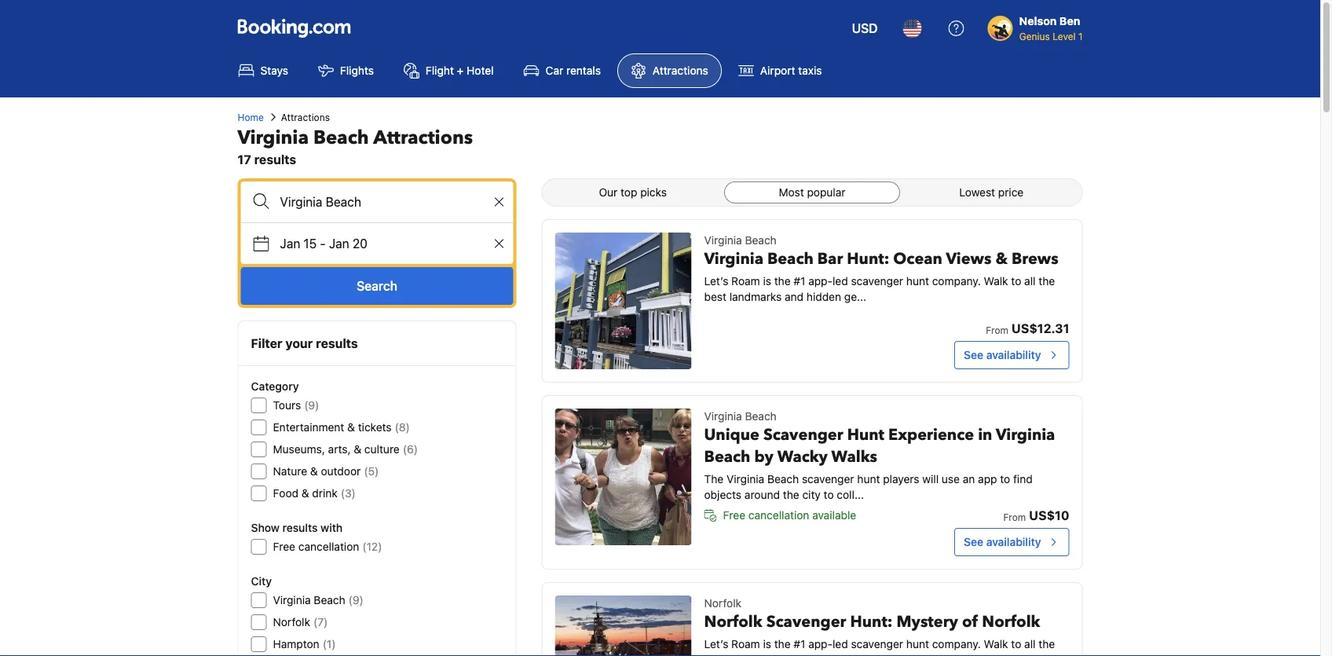 Task type: describe. For each thing, give the bounding box(es) containing it.
hunt: inside virginia beach virginia beach bar hunt: ocean views & brews let's roam is the #1 app-led scavenger hunt company. walk to all the best landmarks and hidden ge...
[[847, 248, 890, 270]]

airport taxis
[[761, 64, 822, 77]]

city
[[803, 488, 821, 501]]

cancellation for (12)
[[298, 540, 359, 553]]

experience
[[889, 424, 975, 446]]

nature
[[273, 465, 307, 478]]

(7)
[[314, 616, 328, 629]]

(3)
[[341, 487, 356, 500]]

entertainment & tickets (8)
[[273, 421, 410, 434]]

-
[[320, 236, 326, 251]]

lowest
[[960, 186, 996, 199]]

museums, arts, & culture (6)
[[273, 443, 418, 456]]

let's inside virginia beach virginia beach bar hunt: ocean views & brews let's roam is the #1 app-led scavenger hunt company. walk to all the best landmarks and hidden ge...
[[705, 275, 729, 288]]

app- inside virginia beach virginia beach bar hunt: ocean views & brews let's roam is the #1 app-led scavenger hunt company. walk to all the best landmarks and hidden ge...
[[809, 275, 833, 288]]

lowest price
[[960, 186, 1024, 199]]

see availability for free cancellation available
[[964, 536, 1042, 549]]

rentals
[[567, 64, 601, 77]]

from us$12.31
[[986, 321, 1070, 336]]

bar
[[818, 248, 843, 270]]

filter
[[251, 336, 283, 351]]

nature & outdoor (5)
[[273, 465, 379, 478]]

unique scavenger hunt experience in virginia beach by wacky walks image
[[555, 409, 692, 545]]

1 vertical spatial (9)
[[349, 594, 364, 607]]

best inside norfolk norfolk scavenger hunt: mystery of norfolk let's roam is the #1 app-led scavenger hunt company. walk to all the best landmarks and hidden ge...
[[705, 653, 727, 656]]

flights link
[[305, 53, 387, 88]]

0 horizontal spatial attractions
[[281, 112, 330, 123]]

and inside norfolk norfolk scavenger hunt: mystery of norfolk let's roam is the #1 app-led scavenger hunt company. walk to all the best landmarks and hidden ge...
[[785, 653, 804, 656]]

best inside virginia beach virginia beach bar hunt: ocean views & brews let's roam is the #1 app-led scavenger hunt company. walk to all the best landmarks and hidden ge...
[[705, 290, 727, 303]]

car
[[546, 64, 564, 77]]

by
[[755, 446, 774, 468]]

scavenger inside virginia beach unique scavenger hunt experience in virginia beach by wacky walks the virginia beach scavenger hunt players will use an app to find objects around the city to coll...
[[764, 424, 844, 446]]

from for virginia beach bar hunt: ocean views & brews
[[986, 325, 1009, 336]]

free for free cancellation available
[[723, 509, 746, 522]]

(8)
[[395, 421, 410, 434]]

taxis
[[799, 64, 822, 77]]

the inside virginia beach unique scavenger hunt experience in virginia beach by wacky walks the virginia beach scavenger hunt players will use an app to find objects around the city to coll...
[[783, 488, 800, 501]]

culture
[[365, 443, 400, 456]]

roam inside virginia beach virginia beach bar hunt: ocean views & brews let's roam is the #1 app-led scavenger hunt company. walk to all the best landmarks and hidden ge...
[[732, 275, 760, 288]]

hunt
[[848, 424, 885, 446]]

see availability for virginia beach bar hunt: ocean views & brews
[[964, 349, 1042, 361]]

with
[[321, 521, 343, 534]]

entertainment
[[273, 421, 345, 434]]

tours (9)
[[273, 399, 319, 412]]

hunt: inside norfolk norfolk scavenger hunt: mystery of norfolk let's roam is the #1 app-led scavenger hunt company. walk to all the best landmarks and hidden ge...
[[851, 611, 893, 633]]

flights
[[340, 64, 374, 77]]

flight + hotel link
[[391, 53, 507, 88]]

unique
[[705, 424, 760, 446]]

home link
[[238, 110, 264, 124]]

scavenger inside virginia beach unique scavenger hunt experience in virginia beach by wacky walks the virginia beach scavenger hunt players will use an app to find objects around the city to coll...
[[802, 473, 855, 486]]

hunt inside norfolk norfolk scavenger hunt: mystery of norfolk let's roam is the #1 app-led scavenger hunt company. walk to all the best landmarks and hidden ge...
[[907, 638, 930, 651]]

company. inside norfolk norfolk scavenger hunt: mystery of norfolk let's roam is the #1 app-led scavenger hunt company. walk to all the best landmarks and hidden ge...
[[933, 638, 981, 651]]

attractions inside virginia beach attractions 17 results
[[373, 125, 473, 150]]

most
[[779, 186, 805, 199]]

tickets
[[358, 421, 392, 434]]

walk inside norfolk norfolk scavenger hunt: mystery of norfolk let's roam is the #1 app-led scavenger hunt company. walk to all the best landmarks and hidden ge...
[[984, 638, 1009, 651]]

popular
[[807, 186, 846, 199]]

& for (3)
[[302, 487, 309, 500]]

virginia beach unique scavenger hunt experience in virginia beach by wacky walks the virginia beach scavenger hunt players will use an app to find objects around the city to coll...
[[705, 410, 1056, 501]]

17
[[238, 152, 251, 167]]

food
[[273, 487, 299, 500]]

availability for virginia beach bar hunt: ocean views & brews
[[987, 349, 1042, 361]]

city
[[251, 575, 272, 588]]

us$10
[[1030, 508, 1070, 523]]

show results with
[[251, 521, 343, 534]]

jan 15 - jan 20
[[280, 236, 368, 251]]

search button
[[241, 267, 514, 305]]

landmarks inside virginia beach virginia beach bar hunt: ocean views & brews let's roam is the #1 app-led scavenger hunt company. walk to all the best landmarks and hidden ge...
[[730, 290, 782, 303]]

our
[[599, 186, 618, 199]]

coll...
[[837, 488, 864, 501]]

walk inside virginia beach virginia beach bar hunt: ocean views & brews let's roam is the #1 app-led scavenger hunt company. walk to all the best landmarks and hidden ge...
[[984, 275, 1009, 288]]

hampton (1)
[[273, 638, 336, 651]]

in
[[979, 424, 993, 446]]

arts,
[[328, 443, 351, 456]]

free cancellation (12)
[[273, 540, 382, 553]]

scavenger inside norfolk norfolk scavenger hunt: mystery of norfolk let's roam is the #1 app-led scavenger hunt company. walk to all the best landmarks and hidden ge...
[[851, 638, 904, 651]]

landmarks inside norfolk norfolk scavenger hunt: mystery of norfolk let's roam is the #1 app-led scavenger hunt company. walk to all the best landmarks and hidden ge...
[[730, 653, 782, 656]]

usd button
[[843, 9, 888, 47]]

scavenger inside norfolk norfolk scavenger hunt: mystery of norfolk let's roam is the #1 app-led scavenger hunt company. walk to all the best landmarks and hidden ge...
[[767, 611, 847, 633]]

app- inside norfolk norfolk scavenger hunt: mystery of norfolk let's roam is the #1 app-led scavenger hunt company. walk to all the best landmarks and hidden ge...
[[809, 638, 833, 651]]

players
[[883, 473, 920, 486]]

an
[[963, 473, 976, 486]]

virginia beach attractions 17 results
[[238, 125, 473, 167]]

norfolk (7)
[[273, 616, 328, 629]]

booking.com image
[[238, 19, 351, 38]]

find
[[1014, 473, 1033, 486]]

stays
[[261, 64, 288, 77]]

our top picks
[[599, 186, 667, 199]]

to inside virginia beach virginia beach bar hunt: ocean views & brews let's roam is the #1 app-led scavenger hunt company. walk to all the best landmarks and hidden ge...
[[1012, 275, 1022, 288]]

tours
[[273, 399, 301, 412]]

objects
[[705, 488, 742, 501]]

virginia beach virginia beach bar hunt: ocean views & brews let's roam is the #1 app-led scavenger hunt company. walk to all the best landmarks and hidden ge...
[[705, 234, 1059, 303]]

airport
[[761, 64, 796, 77]]

1
[[1079, 31, 1083, 42]]

car rentals
[[546, 64, 601, 77]]

home
[[238, 112, 264, 123]]

flight
[[426, 64, 454, 77]]

app
[[978, 473, 998, 486]]



Task type: vqa. For each thing, say whether or not it's contained in the screenshot.
all
yes



Task type: locate. For each thing, give the bounding box(es) containing it.
hunt down ocean
[[907, 275, 930, 288]]

attractions
[[653, 64, 709, 77], [281, 112, 330, 123], [373, 125, 473, 150]]

(5)
[[364, 465, 379, 478]]

attractions inside 'link'
[[653, 64, 709, 77]]

0 vertical spatial led
[[833, 275, 849, 288]]

is inside norfolk norfolk scavenger hunt: mystery of norfolk let's roam is the #1 app-led scavenger hunt company. walk to all the best landmarks and hidden ge...
[[763, 638, 772, 651]]

hunt inside virginia beach virginia beach bar hunt: ocean views & brews let's roam is the #1 app-led scavenger hunt company. walk to all the best landmarks and hidden ge...
[[907, 275, 930, 288]]

museums,
[[273, 443, 325, 456]]

& right arts,
[[354, 443, 362, 456]]

see for free cancellation available
[[964, 536, 984, 549]]

level
[[1053, 31, 1076, 42]]

from inside from us$12.31
[[986, 325, 1009, 336]]

all
[[1025, 275, 1036, 288], [1025, 638, 1036, 651]]

virginia beach (9)
[[273, 594, 364, 607]]

1 see availability from the top
[[964, 349, 1042, 361]]

0 vertical spatial hunt:
[[847, 248, 890, 270]]

15
[[304, 236, 317, 251]]

beach
[[314, 125, 369, 150], [745, 234, 777, 247], [768, 248, 814, 270], [745, 410, 777, 423], [705, 446, 751, 468], [768, 473, 799, 486], [314, 594, 346, 607]]

ge... inside norfolk norfolk scavenger hunt: mystery of norfolk let's roam is the #1 app-led scavenger hunt company. walk to all the best landmarks and hidden ge...
[[845, 653, 867, 656]]

and
[[785, 290, 804, 303], [785, 653, 804, 656]]

1 horizontal spatial cancellation
[[749, 509, 810, 522]]

Where are you going? search field
[[241, 182, 514, 222]]

from inside from us$10
[[1004, 512, 1026, 523]]

ge... inside virginia beach virginia beach bar hunt: ocean views & brews let's roam is the #1 app-led scavenger hunt company. walk to all the best landmarks and hidden ge...
[[845, 290, 867, 303]]

1 jan from the left
[[280, 236, 300, 251]]

1 hidden from the top
[[807, 290, 842, 303]]

1 vertical spatial cancellation
[[298, 540, 359, 553]]

hunt down mystery at the bottom right of page
[[907, 638, 930, 651]]

0 vertical spatial company.
[[933, 275, 981, 288]]

scavenger up city
[[802, 473, 855, 486]]

scavenger inside virginia beach virginia beach bar hunt: ocean views & brews let's roam is the #1 app-led scavenger hunt company. walk to all the best landmarks and hidden ge...
[[851, 275, 904, 288]]

2 walk from the top
[[984, 638, 1009, 651]]

0 horizontal spatial (9)
[[304, 399, 319, 412]]

scavenger
[[764, 424, 844, 446], [767, 611, 847, 633]]

2 is from the top
[[763, 638, 772, 651]]

& for (5)
[[310, 465, 318, 478]]

1 horizontal spatial free
[[723, 509, 746, 522]]

2 horizontal spatial attractions
[[653, 64, 709, 77]]

1 vertical spatial is
[[763, 638, 772, 651]]

2 vertical spatial results
[[283, 521, 318, 534]]

1 walk from the top
[[984, 275, 1009, 288]]

2 landmarks from the top
[[730, 653, 782, 656]]

0 vertical spatial hidden
[[807, 290, 842, 303]]

1 vertical spatial free
[[273, 540, 296, 553]]

1 vertical spatial app-
[[809, 638, 833, 651]]

1 let's from the top
[[705, 275, 729, 288]]

& up museums, arts, & culture (6)
[[347, 421, 355, 434]]

1 #1 from the top
[[794, 275, 806, 288]]

hunt: right bar
[[847, 248, 890, 270]]

the
[[775, 275, 791, 288], [1039, 275, 1056, 288], [783, 488, 800, 501], [775, 638, 791, 651], [1039, 638, 1056, 651]]

virginia
[[238, 125, 309, 150], [705, 234, 742, 247], [705, 248, 764, 270], [705, 410, 742, 423], [996, 424, 1056, 446], [727, 473, 765, 486], [273, 594, 311, 607]]

company. down views
[[933, 275, 981, 288]]

1 vertical spatial attractions
[[281, 112, 330, 123]]

1 vertical spatial see
[[964, 536, 984, 549]]

roam inside norfolk norfolk scavenger hunt: mystery of norfolk let's roam is the #1 app-led scavenger hunt company. walk to all the best landmarks and hidden ge...
[[732, 638, 760, 651]]

1 vertical spatial company.
[[933, 638, 981, 651]]

2 hidden from the top
[[807, 653, 842, 656]]

#1 inside norfolk norfolk scavenger hunt: mystery of norfolk let's roam is the #1 app-led scavenger hunt company. walk to all the best landmarks and hidden ge...
[[794, 638, 806, 651]]

price
[[999, 186, 1024, 199]]

2 jan from the left
[[329, 236, 349, 251]]

results right "17"
[[254, 152, 296, 167]]

1 vertical spatial hunt
[[858, 473, 881, 486]]

1 vertical spatial all
[[1025, 638, 1036, 651]]

1 all from the top
[[1025, 275, 1036, 288]]

1 is from the top
[[763, 275, 772, 288]]

2 company. from the top
[[933, 638, 981, 651]]

nelson
[[1020, 15, 1057, 28]]

from for free cancellation available
[[1004, 512, 1026, 523]]

hidden
[[807, 290, 842, 303], [807, 653, 842, 656]]

1 landmarks from the top
[[730, 290, 782, 303]]

see availability down from us$12.31
[[964, 349, 1042, 361]]

0 vertical spatial see availability
[[964, 349, 1042, 361]]

company. down "of"
[[933, 638, 981, 651]]

of
[[963, 611, 979, 633]]

&
[[996, 248, 1008, 270], [347, 421, 355, 434], [354, 443, 362, 456], [310, 465, 318, 478], [302, 487, 309, 500]]

results right your
[[316, 336, 358, 351]]

1 vertical spatial scavenger
[[767, 611, 847, 633]]

virginia beach bar hunt: ocean views & brews image
[[555, 233, 692, 369]]

hidden inside norfolk norfolk scavenger hunt: mystery of norfolk let's roam is the #1 app-led scavenger hunt company. walk to all the best landmarks and hidden ge...
[[807, 653, 842, 656]]

2 roam from the top
[[732, 638, 760, 651]]

most popular
[[779, 186, 846, 199]]

1 vertical spatial landmarks
[[730, 653, 782, 656]]

see for virginia beach bar hunt: ocean views & brews
[[964, 349, 984, 361]]

1 vertical spatial from
[[1004, 512, 1026, 523]]

0 vertical spatial from
[[986, 325, 1009, 336]]

(9)
[[304, 399, 319, 412], [349, 594, 364, 607]]

mystery
[[897, 611, 959, 633]]

company. inside virginia beach virginia beach bar hunt: ocean views & brews let's roam is the #1 app-led scavenger hunt company. walk to all the best landmarks and hidden ge...
[[933, 275, 981, 288]]

from us$10
[[1004, 508, 1070, 523]]

virginia inside virginia beach attractions 17 results
[[238, 125, 309, 150]]

stays link
[[225, 53, 302, 88]]

the
[[705, 473, 724, 486]]

0 vertical spatial let's
[[705, 275, 729, 288]]

1 vertical spatial availability
[[987, 536, 1042, 549]]

1 availability from the top
[[987, 349, 1042, 361]]

show
[[251, 521, 280, 534]]

around
[[745, 488, 780, 501]]

1 vertical spatial scavenger
[[802, 473, 855, 486]]

1 vertical spatial walk
[[984, 638, 1009, 651]]

1 vertical spatial see availability
[[964, 536, 1042, 549]]

1 vertical spatial roam
[[732, 638, 760, 651]]

& inside virginia beach virginia beach bar hunt: ocean views & brews let's roam is the #1 app-led scavenger hunt company. walk to all the best landmarks and hidden ge...
[[996, 248, 1008, 270]]

genius
[[1020, 31, 1051, 42]]

cancellation
[[749, 509, 810, 522], [298, 540, 359, 553]]

led inside virginia beach virginia beach bar hunt: ocean views & brews let's roam is the #1 app-led scavenger hunt company. walk to all the best landmarks and hidden ge...
[[833, 275, 849, 288]]

1 vertical spatial #1
[[794, 638, 806, 651]]

1 horizontal spatial jan
[[329, 236, 349, 251]]

0 vertical spatial all
[[1025, 275, 1036, 288]]

free for free cancellation (12)
[[273, 540, 296, 553]]

2 let's from the top
[[705, 638, 729, 651]]

2 app- from the top
[[809, 638, 833, 651]]

2 see availability from the top
[[964, 536, 1042, 549]]

hidden inside virginia beach virginia beach bar hunt: ocean views & brews let's roam is the #1 app-led scavenger hunt company. walk to all the best landmarks and hidden ge...
[[807, 290, 842, 303]]

+
[[457, 64, 464, 77]]

1 led from the top
[[833, 275, 849, 288]]

2 availability from the top
[[987, 536, 1042, 549]]

0 vertical spatial #1
[[794, 275, 806, 288]]

to inside norfolk norfolk scavenger hunt: mystery of norfolk let's roam is the #1 app-led scavenger hunt company. walk to all the best landmarks and hidden ge...
[[1012, 638, 1022, 651]]

availability for free cancellation available
[[987, 536, 1042, 549]]

car rentals link
[[510, 53, 614, 88]]

ocean
[[894, 248, 943, 270]]

0 vertical spatial free
[[723, 509, 746, 522]]

free
[[723, 509, 746, 522], [273, 540, 296, 553]]

2 ge... from the top
[[845, 653, 867, 656]]

1 see from the top
[[964, 349, 984, 361]]

0 vertical spatial app-
[[809, 275, 833, 288]]

1 vertical spatial led
[[833, 638, 849, 651]]

company.
[[933, 275, 981, 288], [933, 638, 981, 651]]

1 and from the top
[[785, 290, 804, 303]]

filter your results
[[251, 336, 358, 351]]

cancellation down with
[[298, 540, 359, 553]]

free down "objects"
[[723, 509, 746, 522]]

& up "food & drink (3)" at the bottom left of page
[[310, 465, 318, 478]]

see availability down from us$10 at right
[[964, 536, 1042, 549]]

1 app- from the top
[[809, 275, 833, 288]]

0 vertical spatial cancellation
[[749, 509, 810, 522]]

0 vertical spatial availability
[[987, 349, 1042, 361]]

norfolk norfolk scavenger hunt: mystery of norfolk let's roam is the #1 app-led scavenger hunt company. walk to all the best landmarks and hidden ge...
[[705, 597, 1056, 656]]

0 vertical spatial see
[[964, 349, 984, 361]]

scavenger
[[851, 275, 904, 288], [802, 473, 855, 486], [851, 638, 904, 651]]

2 see from the top
[[964, 536, 984, 549]]

1 company. from the top
[[933, 275, 981, 288]]

cancellation for available
[[749, 509, 810, 522]]

0 vertical spatial and
[[785, 290, 804, 303]]

to
[[1012, 275, 1022, 288], [1001, 473, 1011, 486], [824, 488, 834, 501], [1012, 638, 1022, 651]]

all inside norfolk norfolk scavenger hunt: mystery of norfolk let's roam is the #1 app-led scavenger hunt company. walk to all the best landmarks and hidden ge...
[[1025, 638, 1036, 651]]

0 vertical spatial scavenger
[[851, 275, 904, 288]]

beach inside virginia beach attractions 17 results
[[314, 125, 369, 150]]

will
[[923, 473, 939, 486]]

use
[[942, 473, 960, 486]]

(1)
[[323, 638, 336, 651]]

nelson ben genius level 1
[[1020, 15, 1083, 42]]

from left us$10
[[1004, 512, 1026, 523]]

food & drink (3)
[[273, 487, 356, 500]]

brews
[[1012, 248, 1059, 270]]

0 vertical spatial ge...
[[845, 290, 867, 303]]

1 horizontal spatial (9)
[[349, 594, 364, 607]]

1 roam from the top
[[732, 275, 760, 288]]

20
[[353, 236, 368, 251]]

all inside virginia beach virginia beach bar hunt: ocean views & brews let's roam is the #1 app-led scavenger hunt company. walk to all the best landmarks and hidden ge...
[[1025, 275, 1036, 288]]

availability down from us$10 at right
[[987, 536, 1042, 549]]

0 vertical spatial scavenger
[[764, 424, 844, 446]]

category
[[251, 380, 299, 393]]

1 vertical spatial best
[[705, 653, 727, 656]]

(6)
[[403, 443, 418, 456]]

your
[[286, 336, 313, 351]]

(9) up entertainment at the left bottom of page
[[304, 399, 319, 412]]

0 vertical spatial landmarks
[[730, 290, 782, 303]]

(9) down (12)
[[349, 594, 364, 607]]

2 vertical spatial hunt
[[907, 638, 930, 651]]

flight + hotel
[[426, 64, 494, 77]]

& left drink
[[302, 487, 309, 500]]

free down show results with
[[273, 540, 296, 553]]

your account menu nelson ben genius level 1 element
[[988, 7, 1090, 43]]

availability
[[987, 349, 1042, 361], [987, 536, 1042, 549]]

airport taxis link
[[725, 53, 836, 88]]

scavenger down ocean
[[851, 275, 904, 288]]

wacky
[[778, 446, 828, 468]]

& right views
[[996, 248, 1008, 270]]

& for (8)
[[347, 421, 355, 434]]

#1
[[794, 275, 806, 288], [794, 638, 806, 651]]

availability down from us$12.31
[[987, 349, 1042, 361]]

0 vertical spatial results
[[254, 152, 296, 167]]

0 vertical spatial roam
[[732, 275, 760, 288]]

search
[[357, 279, 398, 294]]

hampton
[[273, 638, 320, 651]]

hunt up coll...
[[858, 473, 881, 486]]

0 vertical spatial attractions
[[653, 64, 709, 77]]

top
[[621, 186, 638, 199]]

2 led from the top
[[833, 638, 849, 651]]

1 horizontal spatial attractions
[[373, 125, 473, 150]]

2 and from the top
[[785, 653, 804, 656]]

norfolk scavenger hunt: mystery of norfolk image
[[555, 596, 692, 656]]

usd
[[852, 21, 878, 36]]

2 #1 from the top
[[794, 638, 806, 651]]

ben
[[1060, 15, 1081, 28]]

hotel
[[467, 64, 494, 77]]

1 vertical spatial hidden
[[807, 653, 842, 656]]

and inside virginia beach virginia beach bar hunt: ocean views & brews let's roam is the #1 app-led scavenger hunt company. walk to all the best landmarks and hidden ge...
[[785, 290, 804, 303]]

drink
[[312, 487, 338, 500]]

hunt:
[[847, 248, 890, 270], [851, 611, 893, 633]]

jan left 15
[[280, 236, 300, 251]]

0 horizontal spatial jan
[[280, 236, 300, 251]]

best
[[705, 290, 727, 303], [705, 653, 727, 656]]

0 vertical spatial walk
[[984, 275, 1009, 288]]

0 vertical spatial is
[[763, 275, 772, 288]]

is inside virginia beach virginia beach bar hunt: ocean views & brews let's roam is the #1 app-led scavenger hunt company. walk to all the best landmarks and hidden ge...
[[763, 275, 772, 288]]

results left with
[[283, 521, 318, 534]]

1 best from the top
[[705, 290, 727, 303]]

2 all from the top
[[1025, 638, 1036, 651]]

outdoor
[[321, 465, 361, 478]]

cancellation down around
[[749, 509, 810, 522]]

us$12.31
[[1012, 321, 1070, 336]]

#1 inside virginia beach virginia beach bar hunt: ocean views & brews let's roam is the #1 app-led scavenger hunt company. walk to all the best landmarks and hidden ge...
[[794, 275, 806, 288]]

1 ge... from the top
[[845, 290, 867, 303]]

from left us$12.31
[[986, 325, 1009, 336]]

scavenger down mystery at the bottom right of page
[[851, 638, 904, 651]]

let's inside norfolk norfolk scavenger hunt: mystery of norfolk let's roam is the #1 app-led scavenger hunt company. walk to all the best landmarks and hidden ge...
[[705, 638, 729, 651]]

hunt inside virginia beach unique scavenger hunt experience in virginia beach by wacky walks the virginia beach scavenger hunt players will use an app to find objects around the city to coll...
[[858, 473, 881, 486]]

0 horizontal spatial cancellation
[[298, 540, 359, 553]]

picks
[[641, 186, 667, 199]]

results inside virginia beach attractions 17 results
[[254, 152, 296, 167]]

0 vertical spatial hunt
[[907, 275, 930, 288]]

0 vertical spatial best
[[705, 290, 727, 303]]

jan right -
[[329, 236, 349, 251]]

1 vertical spatial hunt:
[[851, 611, 893, 633]]

free cancellation available
[[723, 509, 857, 522]]

2 best from the top
[[705, 653, 727, 656]]

1 vertical spatial ge...
[[845, 653, 867, 656]]

0 vertical spatial (9)
[[304, 399, 319, 412]]

0 horizontal spatial free
[[273, 540, 296, 553]]

1 vertical spatial let's
[[705, 638, 729, 651]]

hunt: left mystery at the bottom right of page
[[851, 611, 893, 633]]

led inside norfolk norfolk scavenger hunt: mystery of norfolk let's roam is the #1 app-led scavenger hunt company. walk to all the best landmarks and hidden ge...
[[833, 638, 849, 651]]

(12)
[[363, 540, 382, 553]]

1 vertical spatial results
[[316, 336, 358, 351]]

available
[[813, 509, 857, 522]]

views
[[947, 248, 992, 270]]

2 vertical spatial scavenger
[[851, 638, 904, 651]]

1 vertical spatial and
[[785, 653, 804, 656]]

2 vertical spatial attractions
[[373, 125, 473, 150]]



